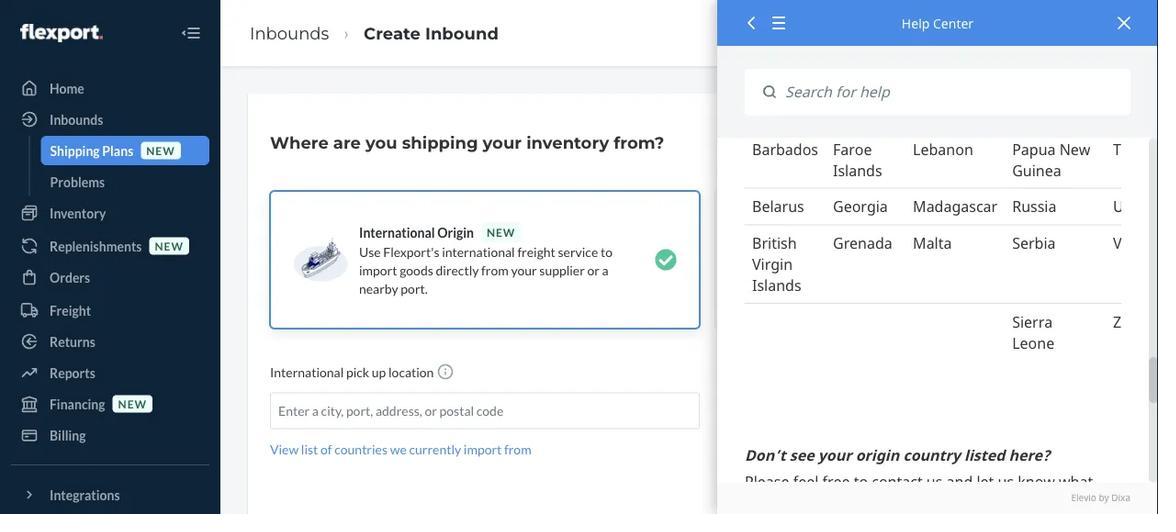 Task type: locate. For each thing, give the bounding box(es) containing it.
origin inside domestic origin use flexport's extensive us trucking network or your own carrier to inbound your products from any location, or ship parcel from anywhere in the world
[[861, 215, 897, 231]]

enter
[[278, 403, 310, 419]]

create
[[364, 23, 421, 43]]

origin
[[861, 215, 897, 231], [437, 225, 474, 240]]

problems
[[50, 174, 105, 190]]

0 horizontal spatial origin
[[437, 225, 474, 240]]

new up international
[[487, 225, 516, 239]]

your down freight
[[511, 262, 537, 278]]

import inside use flexport's international freight service to import goods directly from your supplier or a nearby port.
[[359, 262, 397, 278]]

1 horizontal spatial use
[[804, 234, 825, 249]]

by
[[1099, 492, 1109, 504]]

0 horizontal spatial import
[[359, 262, 397, 278]]

world
[[804, 289, 836, 304]]

0 vertical spatial inbounds link
[[250, 23, 329, 43]]

0 vertical spatial inbounds
[[250, 23, 329, 43]]

currently
[[409, 442, 461, 457]]

0 horizontal spatial inbounds
[[50, 112, 103, 127]]

problems link
[[41, 167, 209, 197]]

international up flexport's at the left of the page
[[359, 225, 435, 240]]

domestic origin use flexport's extensive us trucking network or your own carrier to inbound your products from any location, or ship parcel from anywhere in the world
[[804, 215, 1074, 304]]

new right plans
[[146, 144, 175, 157]]

help center
[[902, 14, 974, 32]]

new down reports link
[[118, 397, 147, 411]]

1 horizontal spatial to
[[899, 252, 911, 268]]

billing link
[[11, 421, 209, 450]]

1 vertical spatial inbounds
[[50, 112, 103, 127]]

or inside use flexport's international freight service to import goods directly from your supplier or a nearby port.
[[587, 262, 600, 278]]

1 horizontal spatial international
[[359, 225, 435, 240]]

returns link
[[11, 327, 209, 356]]

0 vertical spatial international
[[359, 225, 435, 240]]

new for replenishments
[[155, 239, 184, 253]]

0 horizontal spatial international
[[270, 365, 344, 380]]

origin up international
[[437, 225, 474, 240]]

new up orders link
[[155, 239, 184, 253]]

from inside view list of countries we currently import from button
[[504, 442, 531, 457]]

use flexport's international freight service to import goods directly from your supplier or a nearby port.
[[359, 244, 613, 296]]

inventory
[[50, 205, 106, 221]]

carrier
[[859, 252, 897, 268]]

your up the any
[[804, 252, 830, 268]]

freight
[[50, 303, 91, 318]]

1 horizontal spatial inbounds
[[250, 23, 329, 43]]

use down domestic
[[804, 234, 825, 249]]

or right network
[[1060, 234, 1073, 249]]

inbound
[[425, 23, 499, 43]]

shipping plans
[[50, 143, 133, 158]]

pick
[[346, 365, 369, 380]]

from inside use flexport's international freight service to import goods directly from your supplier or a nearby port.
[[481, 262, 509, 278]]

you
[[366, 132, 397, 152]]

1 vertical spatial inbounds link
[[11, 105, 209, 134]]

import inside button
[[464, 442, 502, 457]]

a
[[602, 262, 609, 278], [312, 403, 319, 419]]

international pick up location
[[270, 365, 436, 380]]

goods
[[400, 262, 433, 278]]

0 horizontal spatial use
[[359, 244, 381, 259]]

a right supplier
[[602, 262, 609, 278]]

to inside domestic origin use flexport's extensive us trucking network or your own carrier to inbound your products from any location, or ship parcel from anywhere in the world
[[899, 252, 911, 268]]

international origin
[[359, 225, 474, 240]]

create inbound link
[[364, 23, 499, 43]]

are
[[333, 132, 361, 152]]

nearby
[[359, 281, 398, 296]]

replenishments
[[50, 238, 142, 254]]

flexport's
[[828, 234, 884, 249]]

trucking
[[961, 234, 1008, 249]]

origin up flexport's
[[861, 215, 897, 231]]

parcel
[[917, 270, 952, 286]]

center
[[933, 14, 974, 32]]

enter a city, port, address, or postal code
[[278, 403, 504, 419]]

elevio
[[1071, 492, 1097, 504]]

reports
[[50, 365, 95, 381]]

your down trucking
[[962, 252, 988, 268]]

of
[[321, 442, 332, 457]]

from up the
[[1043, 252, 1071, 268]]

domestic
[[804, 215, 859, 231]]

or
[[1060, 234, 1073, 249], [587, 262, 600, 278], [877, 270, 889, 286], [425, 403, 437, 419]]

import up nearby
[[359, 262, 397, 278]]

1 vertical spatial international
[[270, 365, 344, 380]]

location
[[389, 365, 434, 380]]

from
[[1043, 252, 1071, 268], [481, 262, 509, 278], [955, 270, 982, 286], [504, 442, 531, 457]]

where
[[270, 132, 329, 152]]

a left city,
[[312, 403, 319, 419]]

use
[[804, 234, 825, 249], [359, 244, 381, 259]]

where are you shipping your inventory from?
[[270, 132, 664, 152]]

or down service
[[587, 262, 600, 278]]

origin for international
[[437, 225, 474, 240]]

to
[[601, 244, 613, 259], [899, 252, 911, 268]]

view list of countries we currently import from button
[[270, 440, 531, 459]]

postal
[[440, 403, 474, 419]]

inbounds link
[[250, 23, 329, 43], [11, 105, 209, 134]]

import
[[359, 262, 397, 278], [464, 442, 502, 457]]

use up nearby
[[359, 244, 381, 259]]

from right currently
[[504, 442, 531, 457]]

to right service
[[601, 244, 613, 259]]

we
[[390, 442, 407, 457]]

to up 'ship'
[[899, 252, 911, 268]]

or down carrier
[[877, 270, 889, 286]]

flexport logo image
[[20, 24, 103, 42]]

use inside domestic origin use flexport's extensive us trucking network or your own carrier to inbound your products from any location, or ship parcel from anywhere in the world
[[804, 234, 825, 249]]

new for international origin
[[487, 225, 516, 239]]

import down the code
[[464, 442, 502, 457]]

reports link
[[11, 358, 209, 388]]

plans
[[102, 143, 133, 158]]

1 vertical spatial import
[[464, 442, 502, 457]]

international
[[359, 225, 435, 240], [270, 365, 344, 380]]

elevio by dixa
[[1071, 492, 1131, 504]]

import for goods
[[359, 262, 397, 278]]

inbounds
[[250, 23, 329, 43], [50, 112, 103, 127]]

your
[[483, 132, 522, 152], [804, 252, 830, 268], [962, 252, 988, 268], [511, 262, 537, 278]]

1 horizontal spatial origin
[[861, 215, 897, 231]]

new
[[146, 144, 175, 157], [487, 225, 516, 239], [155, 239, 184, 253], [118, 397, 147, 411]]

anywhere
[[984, 270, 1040, 286]]

0 vertical spatial a
[[602, 262, 609, 278]]

orders
[[50, 270, 90, 285]]

code
[[477, 403, 504, 419]]

shipping
[[50, 143, 100, 158]]

shipping
[[402, 132, 478, 152]]

0 horizontal spatial to
[[601, 244, 613, 259]]

from?
[[614, 132, 664, 152]]

your inside use flexport's international freight service to import goods directly from your supplier or a nearby port.
[[511, 262, 537, 278]]

1 horizontal spatial a
[[602, 262, 609, 278]]

1 horizontal spatial import
[[464, 442, 502, 457]]

international up "enter"
[[270, 365, 344, 380]]

0 vertical spatial import
[[359, 262, 397, 278]]

1 vertical spatial a
[[312, 403, 319, 419]]

from down international
[[481, 262, 509, 278]]



Task type: describe. For each thing, give the bounding box(es) containing it.
close navigation image
[[180, 22, 202, 44]]

view
[[270, 442, 299, 457]]

integrations
[[50, 487, 120, 503]]

inventory
[[526, 132, 609, 152]]

integrations button
[[11, 480, 209, 510]]

home link
[[11, 73, 209, 103]]

dixa
[[1112, 492, 1131, 504]]

international
[[442, 244, 515, 259]]

location,
[[826, 270, 874, 286]]

inventory link
[[11, 198, 209, 228]]

us
[[942, 234, 959, 249]]

a inside use flexport's international freight service to import goods directly from your supplier or a nearby port.
[[602, 262, 609, 278]]

use inside use flexport's international freight service to import goods directly from your supplier or a nearby port.
[[359, 244, 381, 259]]

international for international pick up location
[[270, 365, 344, 380]]

extensive
[[886, 234, 940, 249]]

flexport's
[[383, 244, 439, 259]]

or left 'postal'
[[425, 403, 437, 419]]

new for financing
[[118, 397, 147, 411]]

financing
[[50, 396, 105, 412]]

0 horizontal spatial inbounds link
[[11, 105, 209, 134]]

1 horizontal spatial inbounds link
[[250, 23, 329, 43]]

up
[[372, 365, 386, 380]]

service
[[558, 244, 598, 259]]

elevio by dixa link
[[745, 492, 1131, 505]]

0 horizontal spatial a
[[312, 403, 319, 419]]

home
[[50, 80, 84, 96]]

port.
[[401, 281, 428, 296]]

address,
[[376, 403, 422, 419]]

list
[[301, 442, 318, 457]]

network
[[1010, 234, 1058, 249]]

any
[[804, 270, 824, 286]]

help
[[902, 14, 930, 32]]

directly
[[436, 262, 479, 278]]

orders link
[[11, 263, 209, 292]]

products
[[991, 252, 1041, 268]]

freight
[[517, 244, 556, 259]]

Search search field
[[776, 69, 1131, 115]]

the
[[1055, 270, 1074, 286]]

new for shipping plans
[[146, 144, 175, 157]]

from right parcel
[[955, 270, 982, 286]]

in
[[1042, 270, 1053, 286]]

view list of countries we currently import from
[[270, 442, 531, 457]]

to inside use flexport's international freight service to import goods directly from your supplier or a nearby port.
[[601, 244, 613, 259]]

supplier
[[539, 262, 585, 278]]

international for international origin
[[359, 225, 435, 240]]

check circle image
[[655, 249, 677, 271]]

create inbound
[[364, 23, 499, 43]]

inbounds inside breadcrumbs navigation
[[250, 23, 329, 43]]

city,
[[321, 403, 344, 419]]

own
[[832, 252, 856, 268]]

freight link
[[11, 296, 209, 325]]

import for from
[[464, 442, 502, 457]]

countries
[[335, 442, 388, 457]]

port,
[[346, 403, 373, 419]]

inbound
[[914, 252, 960, 268]]

breadcrumbs navigation
[[235, 6, 513, 60]]

ship
[[892, 270, 915, 286]]

origin for domestic
[[861, 215, 897, 231]]

billing
[[50, 428, 86, 443]]

returns
[[50, 334, 95, 349]]

your right shipping
[[483, 132, 522, 152]]



Task type: vqa. For each thing, say whether or not it's contained in the screenshot.
Add Integration "link"
no



